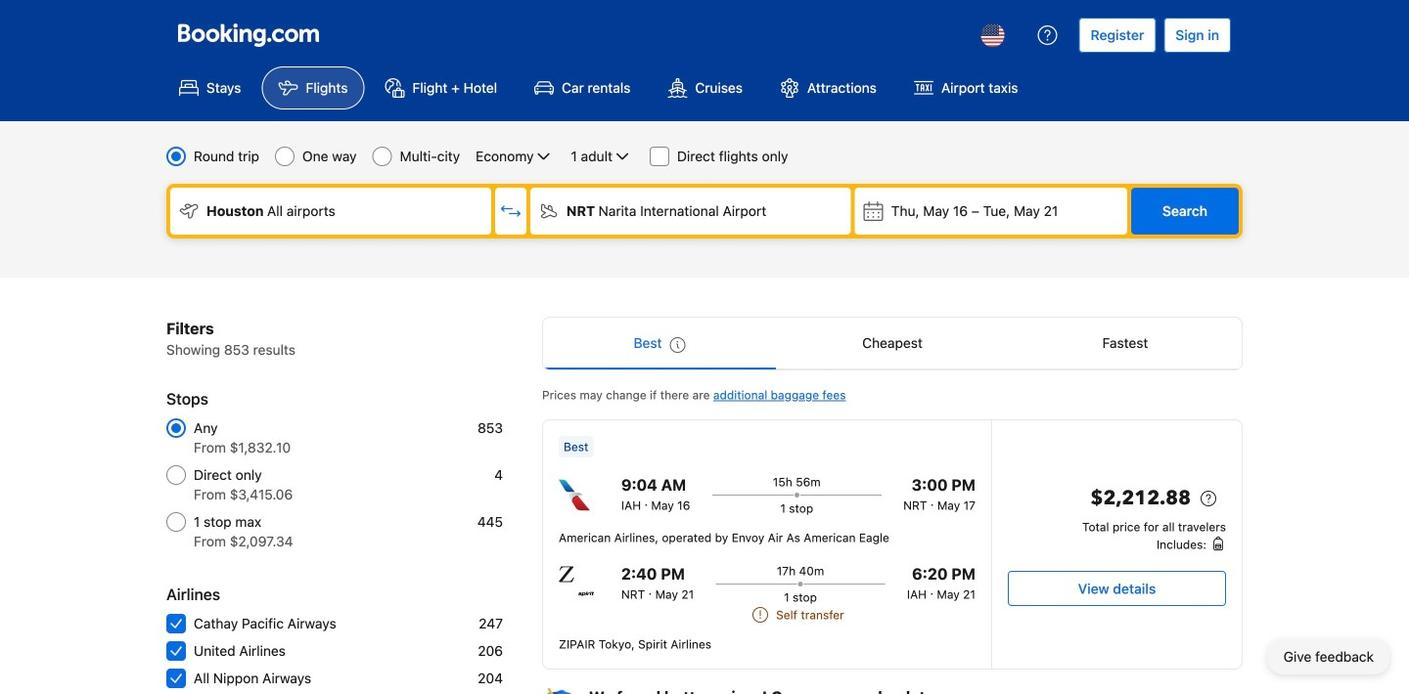 Task type: locate. For each thing, give the bounding box(es) containing it.
tab list
[[543, 318, 1242, 371]]

$2,212.88 region
[[1008, 483, 1226, 519]]

flights homepage image
[[178, 23, 319, 47]]



Task type: describe. For each thing, give the bounding box(es) containing it.
best image
[[670, 338, 686, 353]]

best image
[[670, 338, 686, 353]]



Task type: vqa. For each thing, say whether or not it's contained in the screenshot.
Direct
no



